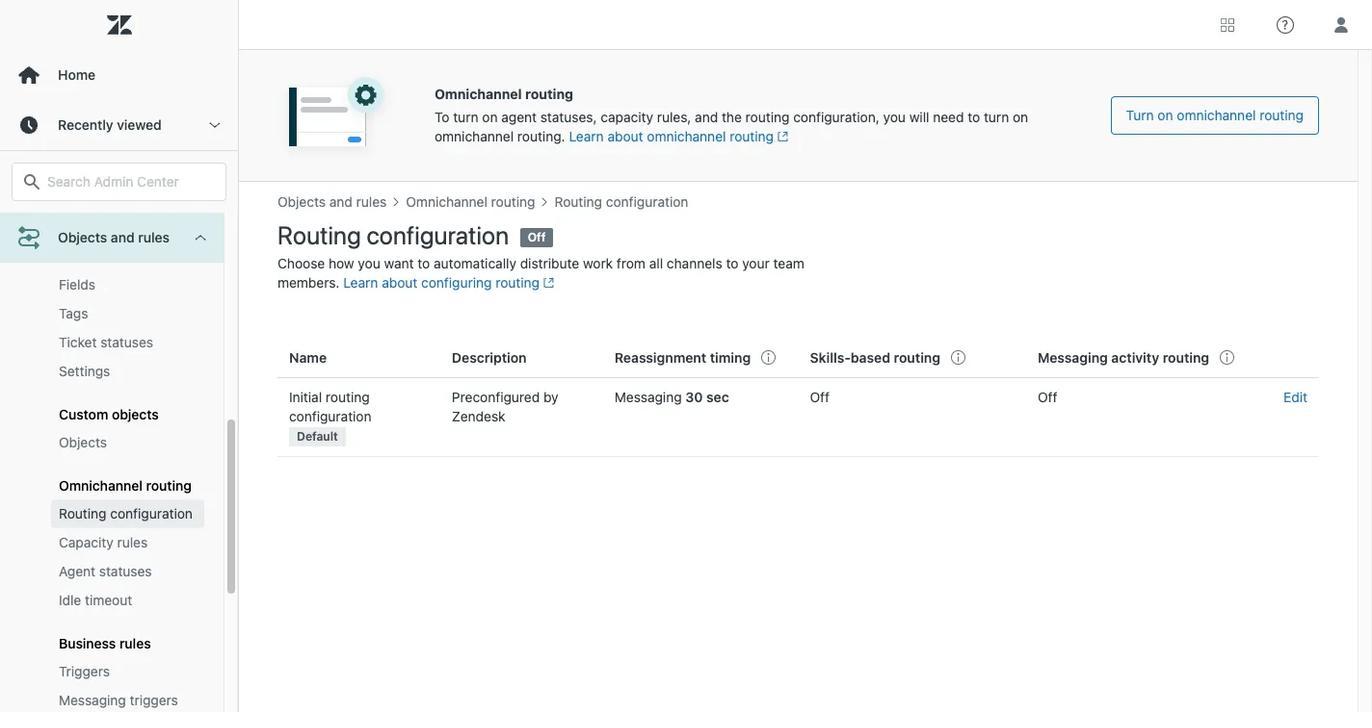 Task type: locate. For each thing, give the bounding box(es) containing it.
home button
[[0, 50, 238, 100]]

rules inside dropdown button
[[138, 229, 170, 246]]

None search field
[[2, 163, 236, 201]]

rules down routing configuration link on the left
[[117, 535, 148, 551]]

capacity rules element
[[59, 534, 148, 553]]

objects down custom
[[59, 435, 107, 451]]

objects and rules
[[58, 229, 170, 246]]

settings link
[[51, 358, 204, 387]]

rules for business rules
[[119, 636, 151, 653]]

user menu image
[[1329, 12, 1354, 37]]

idle timeout
[[59, 593, 132, 609]]

forms link
[[51, 242, 204, 271]]

rules
[[138, 229, 170, 246], [117, 535, 148, 551], [119, 636, 151, 653]]

idle timeout link
[[51, 587, 204, 616]]

forms element
[[59, 247, 98, 266]]

primary element
[[0, 0, 239, 713]]

objects for objects
[[59, 435, 107, 451]]

idle timeout element
[[59, 592, 132, 611]]

2 vertical spatial rules
[[119, 636, 151, 653]]

routing
[[146, 478, 192, 495]]

agent statuses link
[[51, 558, 204, 587]]

1 vertical spatial statuses
[[99, 564, 152, 580]]

objects link
[[51, 429, 204, 458]]

tree item containing tickets
[[0, 142, 224, 713]]

recently viewed button
[[0, 100, 238, 150]]

capacity rules
[[59, 535, 148, 551]]

objects element
[[59, 434, 107, 453]]

routing configuration
[[59, 506, 193, 523]]

0 vertical spatial statuses
[[100, 335, 153, 351]]

statuses for ticket statuses
[[100, 335, 153, 351]]

capacity
[[59, 535, 113, 551]]

1 vertical spatial objects
[[59, 435, 107, 451]]

business
[[59, 636, 116, 653]]

triggers
[[59, 664, 110, 681]]

tree item
[[0, 142, 224, 713]]

objects and rules button
[[0, 213, 224, 263]]

ticket statuses link
[[51, 329, 204, 358]]

capacity rules link
[[51, 529, 204, 558]]

routing configuration element
[[59, 505, 193, 524]]

routing configuration link
[[51, 500, 204, 529]]

1 vertical spatial rules
[[117, 535, 148, 551]]

recently viewed
[[58, 117, 162, 133]]

custom objects
[[59, 407, 159, 423]]

objects inside group
[[59, 435, 107, 451]]

tags link
[[51, 300, 204, 329]]

0 vertical spatial rules
[[138, 229, 170, 246]]

fields link
[[51, 271, 204, 300]]

rules right and
[[138, 229, 170, 246]]

ticket statuses element
[[59, 334, 153, 353]]

objects
[[58, 229, 107, 246], [59, 435, 107, 451]]

statuses down the capacity rules link
[[99, 564, 152, 580]]

tags element
[[59, 305, 88, 324]]

objects inside dropdown button
[[58, 229, 107, 246]]

triggers
[[130, 693, 178, 709]]

0 vertical spatial objects
[[58, 229, 107, 246]]

statuses for agent statuses
[[99, 564, 152, 580]]

statuses down the tags link
[[100, 335, 153, 351]]

rules up triggers link on the bottom
[[119, 636, 151, 653]]

fields
[[59, 277, 95, 293]]

custom objects element
[[59, 407, 159, 423]]

objects up forms
[[58, 229, 107, 246]]

triggers link
[[51, 658, 204, 687]]

settings element
[[59, 363, 110, 382]]

zendesk products image
[[1221, 18, 1234, 31]]

statuses
[[100, 335, 153, 351], [99, 564, 152, 580]]



Task type: describe. For each thing, give the bounding box(es) containing it.
agent
[[59, 564, 95, 580]]

omnichannel
[[59, 478, 142, 495]]

custom
[[59, 407, 108, 423]]

help image
[[1277, 16, 1294, 33]]

viewed
[[117, 117, 162, 133]]

fields element
[[59, 276, 95, 295]]

idle
[[59, 593, 81, 609]]

ticket
[[59, 335, 97, 351]]

tree item inside primary element
[[0, 142, 224, 713]]

tickets
[[59, 220, 105, 236]]

objects
[[112, 407, 159, 423]]

tickets element
[[59, 220, 105, 236]]

forms
[[59, 248, 98, 264]]

routing
[[59, 506, 107, 523]]

objects and rules group
[[0, 192, 224, 713]]

messaging triggers link
[[51, 687, 204, 713]]

omnichannel routing
[[59, 478, 192, 495]]

Search Admin Center field
[[47, 173, 214, 191]]

home
[[58, 66, 95, 83]]

messaging triggers element
[[59, 692, 178, 711]]

business rules element
[[59, 636, 151, 653]]

messaging
[[59, 693, 126, 709]]

none search field inside primary element
[[2, 163, 236, 201]]

rules for capacity rules
[[117, 535, 148, 551]]

triggers element
[[59, 663, 110, 682]]

ticket statuses
[[59, 335, 153, 351]]

agent statuses
[[59, 564, 152, 580]]

tags
[[59, 306, 88, 322]]

business rules
[[59, 636, 151, 653]]

recently
[[58, 117, 113, 133]]

configuration
[[110, 506, 193, 523]]

objects for objects and rules
[[58, 229, 107, 246]]

agent statuses element
[[59, 563, 152, 582]]

timeout
[[85, 593, 132, 609]]

and
[[111, 229, 135, 246]]

messaging triggers
[[59, 693, 178, 709]]

settings
[[59, 364, 110, 380]]

omnichannel routing element
[[59, 478, 192, 495]]



Task type: vqa. For each thing, say whether or not it's contained in the screenshot.
the topmost "Objects"
yes



